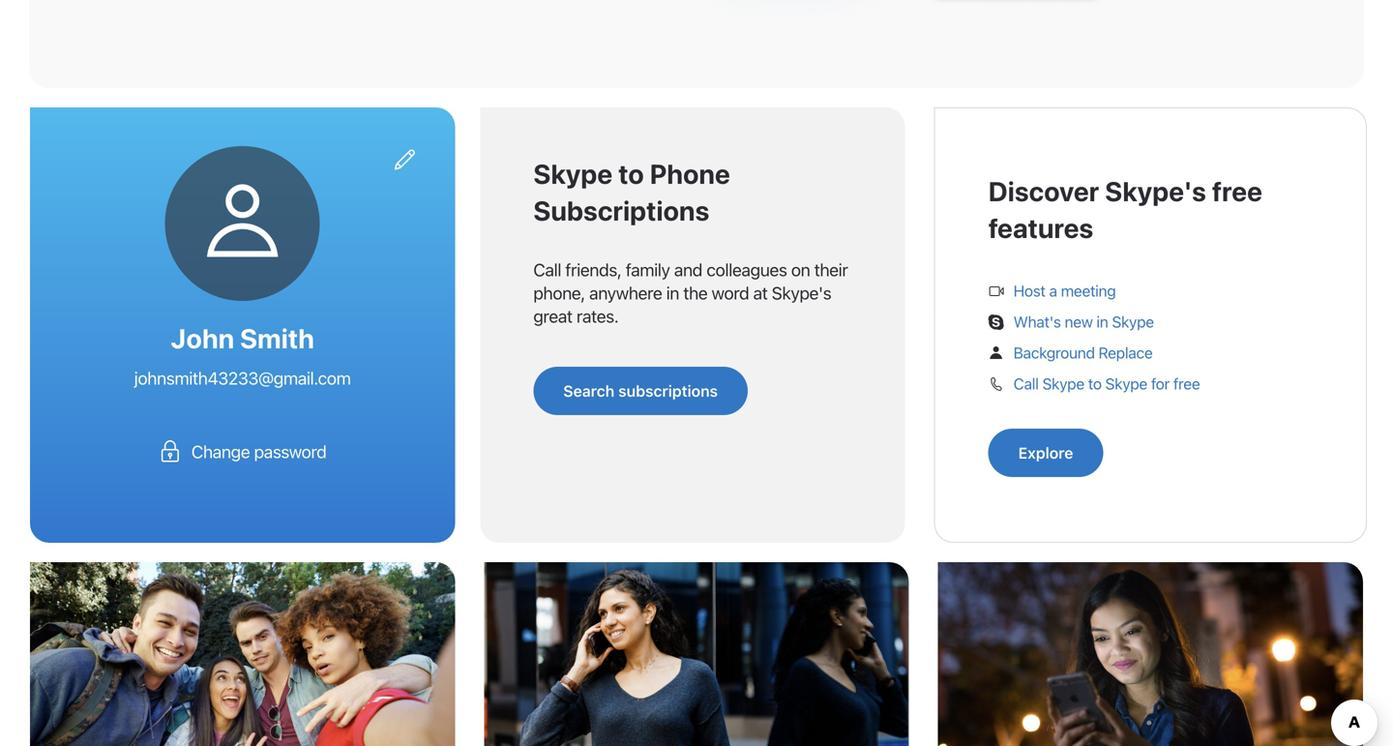 Task type: describe. For each thing, give the bounding box(es) containing it.
 background replace
[[989, 344, 1153, 362]]

john
[[171, 322, 234, 354]]

skype to phone subscriptions
[[534, 158, 731, 227]]

family
[[626, 260, 670, 280]]

at
[[754, 283, 768, 304]]


[[989, 315, 1004, 330]]

subscriptions
[[619, 382, 718, 400]]

and
[[675, 260, 703, 280]]

search subscriptions button
[[534, 367, 748, 415]]

discover skype's free features
[[989, 175, 1263, 244]]

smith
[[240, 322, 314, 354]]

what's
[[1014, 313, 1061, 331]]

 link
[[384, 139, 426, 181]]

call inside the discover skype's free features region
[[1014, 375, 1039, 393]]

anywhere
[[590, 283, 662, 304]]

password
[[254, 441, 327, 462]]

skype down replace
[[1106, 375, 1148, 393]]


[[159, 441, 182, 464]]

explore button
[[989, 429, 1104, 477]]

background
[[1014, 344, 1095, 362]]


[[989, 346, 1004, 361]]

in inside call friends, family and colleagues on their phone, anywhere in the word at skype's great rates.
[[667, 283, 680, 304]]


[[198, 179, 287, 268]]

call skype to skype for free link
[[1014, 375, 1201, 393]]

to inside the discover skype's free features region
[[1089, 375, 1102, 393]]

friends,
[[566, 260, 622, 280]]

 
[[198, 148, 417, 268]]

great video calling with skype image
[[630, 0, 1307, 29]]

new
[[1065, 313, 1093, 331]]

host a meeting link
[[1014, 282, 1116, 300]]

great
[[534, 306, 573, 327]]

rates.
[[577, 306, 619, 327]]

call friends, family and colleagues on their phone, anywhere in the word at skype's great rates.
[[534, 260, 848, 327]]

phone
[[650, 158, 731, 190]]

a
[[1050, 282, 1058, 300]]

change password link
[[191, 441, 327, 462]]

subscriptions
[[534, 195, 710, 227]]

discover skype's free features region
[[974, 147, 1328, 503]]



Task type: vqa. For each thing, say whether or not it's contained in the screenshot.
SKYPE'S to the left
yes



Task type: locate. For each thing, give the bounding box(es) containing it.
search subscriptions
[[564, 382, 718, 400]]

in
[[667, 283, 680, 304], [1097, 313, 1109, 331]]

to
[[619, 158, 644, 190], [1089, 375, 1102, 393]]

0 horizontal spatial in
[[667, 283, 680, 304]]

1 horizontal spatial in
[[1097, 313, 1109, 331]]

to inside skype to phone subscriptions
[[619, 158, 644, 190]]

1 horizontal spatial skype's
[[1106, 175, 1207, 207]]

0 horizontal spatial free
[[1174, 375, 1201, 393]]

0 vertical spatial call
[[534, 260, 562, 280]]

on
[[792, 260, 811, 280]]

change
[[191, 441, 250, 462]]

their
[[815, 260, 848, 280]]

free inside discover skype's free features
[[1213, 175, 1263, 207]]

1 horizontal spatial call
[[1014, 375, 1039, 393]]

 change password
[[159, 441, 327, 464]]

what's new in skype link
[[1014, 313, 1155, 331]]

0 vertical spatial skype's
[[1106, 175, 1207, 207]]

 host a meeting
[[989, 282, 1116, 300]]

 call skype to skype for free
[[989, 375, 1201, 393]]

meeting
[[1061, 282, 1116, 300]]

host
[[1014, 282, 1046, 300]]

1 vertical spatial to
[[1089, 375, 1102, 393]]

to up subscriptions
[[619, 158, 644, 190]]

skype
[[534, 158, 613, 190], [1113, 313, 1155, 331], [1043, 375, 1085, 393], [1106, 375, 1148, 393]]

call up phone,
[[534, 260, 562, 280]]

0 vertical spatial to
[[619, 158, 644, 190]]

skype's
[[1106, 175, 1207, 207], [772, 283, 832, 304]]

0 horizontal spatial to
[[619, 158, 644, 190]]

skype down  background replace
[[1043, 375, 1085, 393]]

0 horizontal spatial skype's
[[772, 283, 832, 304]]

skype's inside call friends, family and colleagues on their phone, anywhere in the word at skype's great rates.
[[772, 283, 832, 304]]

discover
[[989, 175, 1100, 207]]

skype's inside discover skype's free features
[[1106, 175, 1207, 207]]

skype up replace
[[1113, 313, 1155, 331]]

in inside the discover skype's free features region
[[1097, 313, 1109, 331]]

0 vertical spatial free
[[1213, 175, 1263, 207]]

the
[[684, 283, 708, 304]]


[[393, 148, 417, 171]]

johnsmith43233@gmail.com
[[134, 368, 351, 389]]


[[989, 377, 1004, 392]]

phone,
[[534, 283, 585, 304]]

search
[[564, 382, 615, 400]]

features
[[989, 212, 1094, 244]]

for
[[1152, 375, 1170, 393]]

skype inside skype to phone subscriptions
[[534, 158, 613, 190]]

call right 
[[1014, 375, 1039, 393]]

1 horizontal spatial to
[[1089, 375, 1102, 393]]

in right new
[[1097, 313, 1109, 331]]

explore
[[1019, 444, 1074, 462]]

skype up subscriptions
[[534, 158, 613, 190]]

call inside call friends, family and colleagues on their phone, anywhere in the word at skype's great rates.
[[534, 260, 562, 280]]

word
[[712, 283, 750, 304]]

free
[[1213, 175, 1263, 207], [1174, 375, 1201, 393]]

colleagues
[[707, 260, 788, 280]]

replace
[[1099, 344, 1153, 362]]

1 horizontal spatial free
[[1213, 175, 1263, 207]]

in left the
[[667, 283, 680, 304]]

background replace link
[[1014, 344, 1153, 362]]

call
[[534, 260, 562, 280], [1014, 375, 1039, 393]]

john smith
[[171, 322, 314, 354]]

0 horizontal spatial call
[[534, 260, 562, 280]]

1 vertical spatial call
[[1014, 375, 1039, 393]]

to down background replace link
[[1089, 375, 1102, 393]]

1 vertical spatial free
[[1174, 375, 1201, 393]]

1 vertical spatial skype's
[[772, 283, 832, 304]]

0 vertical spatial in
[[667, 283, 680, 304]]

 what's new in skype
[[989, 313, 1155, 331]]

1 vertical spatial in
[[1097, 313, 1109, 331]]


[[989, 284, 1004, 299]]



